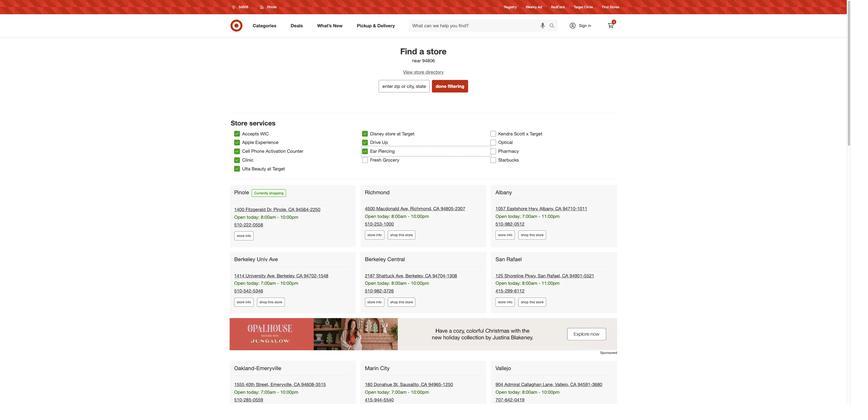 Task type: vqa. For each thing, say whether or not it's contained in the screenshot.


Task type: locate. For each thing, give the bounding box(es) containing it.
berkeley inside 'berkeley central' link
[[365, 256, 386, 263]]

- down callaghan
[[539, 390, 540, 396]]

1 horizontal spatial berkeley
[[365, 256, 386, 263]]

10:00pm for oakland-emeryville
[[280, 390, 298, 396]]

11:00pm down rafael,
[[542, 281, 560, 287]]

982- for berkeley central
[[374, 288, 384, 294]]

today: down 40th
[[247, 390, 260, 396]]

2187 shattuck ave, berkeley, ca 94704-1308 open today: 8:00am - 10:00pm 510-982-3726
[[365, 273, 457, 294]]

510-982-0512 link
[[496, 221, 525, 227]]

this for berkeley univ ave
[[268, 300, 274, 305]]

berkeley, for berkeley univ ave
[[277, 273, 295, 279]]

1 horizontal spatial 94806
[[422, 58, 435, 64]]

8:00am inside 2187 shattuck ave, berkeley, ca 94704-1308 open today: 8:00am - 10:00pm 510-982-3726
[[392, 281, 407, 287]]

today: inside the 1400 fitzgerald dr, pinole, ca 94564-2250 open today: 8:00am - 10:00pm 510-222-0558
[[247, 215, 260, 220]]

- inside the 904 admiral callaghan lane, vallejo, ca 94591-3680 open today: 8:00am - 10:00pm 707-642-0419
[[539, 390, 540, 396]]

0 vertical spatial at
[[397, 131, 401, 137]]

info down 542-
[[245, 300, 251, 305]]

store down 4500 macdonald ave, richmond, ca 94805-2307 open today: 8:00am - 10:00pm 510-253-1000
[[405, 233, 413, 238]]

2 link
[[605, 19, 617, 32]]

510- inside the 1400 fitzgerald dr, pinole, ca 94564-2250 open today: 8:00am - 10:00pm 510-222-0558
[[234, 222, 244, 228]]

1 vertical spatial find
[[400, 46, 417, 56]]

open for richmond
[[365, 214, 376, 219]]

shop this store for berkeley central
[[390, 300, 413, 305]]

Optical checkbox
[[490, 140, 496, 146]]

1 horizontal spatial pinole
[[267, 5, 277, 9]]

- down the 180 donahue st, sausalito, ca 94965-1250 "link"
[[408, 390, 410, 396]]

shop this store button down 5346
[[257, 298, 285, 307]]

7:00am down street,
[[261, 390, 276, 396]]

ca left 94965-
[[421, 382, 427, 388]]

1 vertical spatial at
[[267, 166, 271, 172]]

ca for pinole
[[288, 207, 295, 213]]

Cell Phone Activation Counter checkbox
[[234, 149, 240, 154]]

10:00pm inside the 1400 fitzgerald dr, pinole, ca 94564-2250 open today: 8:00am - 10:00pm 510-222-0558
[[280, 215, 298, 220]]

40th
[[246, 382, 255, 388]]

11:00pm inside 1057 eastshore hwy, albany, ca 94710-1011 open today: 7:00am - 11:00pm 510-982-0512
[[542, 214, 560, 219]]

info down 253-
[[376, 233, 382, 238]]

94704-
[[433, 273, 447, 279]]

wic
[[260, 131, 269, 137]]

shop down 1000
[[390, 233, 398, 238]]

510- inside 1057 eastshore hwy, albany, ca 94710-1011 open today: 7:00am - 11:00pm 510-982-0512
[[496, 221, 505, 227]]

target
[[574, 5, 583, 9], [402, 131, 415, 137], [530, 131, 542, 137], [272, 166, 285, 172]]

ca inside 1057 eastshore hwy, albany, ca 94710-1011 open today: 7:00am - 11:00pm 510-982-0512
[[555, 206, 562, 212]]

ca left 94704- at the right of the page
[[425, 273, 431, 279]]

store info link down 222- on the bottom
[[234, 232, 254, 241]]

find inside "find a store near 94806"
[[400, 46, 417, 56]]

ca right albany,
[[555, 206, 562, 212]]

macdonald
[[376, 206, 399, 212]]

search button
[[547, 19, 561, 33]]

7:00am inside 1414 university ave, berkeley, ca 94702-1548 open today: 7:00am - 10:00pm 510-542-5346
[[261, 281, 276, 287]]

today: inside 1414 university ave, berkeley, ca 94702-1548 open today: 7:00am - 10:00pm 510-542-5346
[[247, 281, 260, 287]]

view
[[403, 69, 413, 75]]

1 vertical spatial 11:00pm
[[542, 281, 560, 287]]

today: for marin city
[[378, 390, 390, 396]]

Accepts WIC checkbox
[[234, 131, 240, 137]]

2 berkeley, from the left
[[406, 273, 424, 279]]

berkeley univ ave link
[[234, 256, 279, 263]]

0 vertical spatial 11:00pm
[[542, 214, 560, 219]]

0 vertical spatial san
[[496, 256, 505, 263]]

0512
[[514, 221, 525, 227]]

store services group
[[234, 130, 618, 173]]

open down '4500'
[[365, 214, 376, 219]]

1 11:00pm from the top
[[542, 214, 560, 219]]

0 vertical spatial find
[[602, 5, 609, 9]]

today: inside the 904 admiral callaghan lane, vallejo, ca 94591-3680 open today: 8:00am - 10:00pm 707-642-0419
[[508, 390, 521, 396]]

510- inside 1414 university ave, berkeley, ca 94702-1548 open today: 7:00am - 10:00pm 510-542-5346
[[234, 288, 244, 294]]

415-
[[496, 288, 505, 294], [365, 398, 374, 403]]

982- inside 2187 shattuck ave, berkeley, ca 94704-1308 open today: 8:00am - 10:00pm 510-982-3726
[[374, 288, 384, 294]]

berkeley, left 94704- at the right of the page
[[406, 273, 424, 279]]

1 horizontal spatial 415-
[[496, 288, 505, 294]]

- down 1555 40th street, emeryville, ca 94608-3515 link
[[277, 390, 279, 396]]

berkeley, inside 1414 university ave, berkeley, ca 94702-1548 open today: 7:00am - 10:00pm 510-542-5346
[[277, 273, 295, 279]]

delivery
[[377, 23, 395, 28]]

ca for albany
[[555, 206, 562, 212]]

apple
[[242, 140, 254, 145]]

8:00am down pkwy,
[[522, 281, 537, 287]]

8:00am for pinole
[[261, 215, 276, 220]]

circle
[[584, 5, 593, 9]]

94806
[[239, 5, 248, 9], [422, 58, 435, 64]]

10:00pm down sausalito,
[[411, 390, 429, 396]]

shop this store button for albany
[[518, 231, 546, 240]]

510-982-3726 link
[[365, 288, 394, 294]]

pickup
[[357, 23, 372, 28]]

Drive Up checkbox
[[362, 140, 368, 146]]

what's
[[317, 23, 332, 28]]

1 berkeley from the left
[[234, 256, 255, 263]]

today: inside 180 donahue st, sausalito, ca 94965-1250 open today: 7:00am - 10:00pm 415-944-5540
[[378, 390, 390, 396]]

open inside 125 shoreline pkwy, san rafael, ca 94901-5521 open today: 8:00am - 11:00pm 415-299-6112
[[496, 281, 507, 287]]

open inside 1414 university ave, berkeley, ca 94702-1548 open today: 7:00am - 10:00pm 510-542-5346
[[234, 281, 246, 287]]

open down 1555
[[234, 390, 246, 396]]

510- inside 1555 40th street, emeryville, ca 94608-3515 open today: 7:00am - 10:00pm 510-285-0559
[[234, 398, 244, 403]]

phone
[[251, 149, 264, 154]]

disney store at target
[[370, 131, 415, 137]]

at right disney
[[397, 131, 401, 137]]

0 horizontal spatial berkeley
[[234, 256, 255, 263]]

7:00am inside 180 donahue st, sausalito, ca 94965-1250 open today: 7:00am - 10:00pm 415-944-5540
[[392, 390, 407, 396]]

at
[[397, 131, 401, 137], [267, 166, 271, 172]]

10:00pm down 904 admiral callaghan lane, vallejo, ca 94591-3680 link
[[542, 390, 560, 396]]

7:00am inside 1555 40th street, emeryville, ca 94608-3515 open today: 7:00am - 10:00pm 510-285-0559
[[261, 390, 276, 396]]

1 berkeley, from the left
[[277, 273, 295, 279]]

3680
[[592, 382, 602, 388]]

open inside 2187 shattuck ave, berkeley, ca 94704-1308 open today: 8:00am - 10:00pm 510-982-3726
[[365, 281, 376, 287]]

94901-
[[570, 273, 584, 279]]

Ear Piercing checkbox
[[362, 149, 368, 154]]

shop this store button for richmond
[[388, 231, 416, 240]]

info for san rafael
[[507, 300, 512, 305]]

shop this store down 3726
[[390, 300, 413, 305]]

shop down 0512
[[521, 233, 529, 238]]

shop this store down 5346
[[260, 300, 282, 305]]

510- for richmond
[[365, 221, 374, 227]]

berkeley up 1414
[[234, 256, 255, 263]]

8:00am
[[392, 214, 407, 219], [261, 215, 276, 220], [392, 281, 407, 287], [522, 281, 537, 287], [522, 390, 537, 396]]

shop this store down 1000
[[390, 233, 413, 238]]

0 vertical spatial pinole
[[267, 5, 277, 9]]

ulta beauty at target
[[242, 166, 285, 172]]

1250
[[443, 382, 453, 388]]

this down 1057 eastshore hwy, albany, ca 94710-1011 open today: 7:00am - 11:00pm 510-982-0512 on the right bottom of page
[[530, 233, 535, 238]]

1414 university ave, berkeley, ca 94702-1548 open today: 7:00am - 10:00pm 510-542-5346
[[234, 273, 328, 294]]

&
[[373, 23, 376, 28]]

ca left 94608-
[[294, 382, 300, 388]]

info
[[376, 233, 382, 238], [507, 233, 512, 238], [245, 234, 251, 238], [245, 300, 251, 305], [376, 300, 382, 305], [507, 300, 512, 305]]

8:00am up 3726
[[392, 281, 407, 287]]

store info link for berkeley univ ave
[[234, 298, 254, 307]]

today: inside 1555 40th street, emeryville, ca 94608-3515 open today: 7:00am - 10:00pm 510-285-0559
[[247, 390, 260, 396]]

- down 1414 university ave, berkeley, ca 94702-1548 link
[[277, 281, 279, 287]]

emeryville,
[[271, 382, 293, 388]]

x
[[526, 131, 529, 137]]

ca left '94805-'
[[433, 206, 440, 212]]

today: inside 125 shoreline pkwy, san rafael, ca 94901-5521 open today: 8:00am - 11:00pm 415-299-6112
[[508, 281, 521, 287]]

7:00am down hwy,
[[522, 214, 537, 219]]

510- inside 4500 macdonald ave, richmond, ca 94805-2307 open today: 8:00am - 10:00pm 510-253-1000
[[365, 221, 374, 227]]

sign
[[579, 23, 587, 28]]

1000
[[384, 221, 394, 227]]

today: for oakland-emeryville
[[247, 390, 260, 396]]

advertisement region
[[230, 319, 617, 351]]

8:00am inside the 1400 fitzgerald dr, pinole, ca 94564-2250 open today: 8:00am - 10:00pm 510-222-0558
[[261, 215, 276, 220]]

target circle
[[574, 5, 593, 9]]

open down '180'
[[365, 390, 376, 396]]

- inside 1414 university ave, berkeley, ca 94702-1548 open today: 7:00am - 10:00pm 510-542-5346
[[277, 281, 279, 287]]

415- down the 125
[[496, 288, 505, 294]]

today:
[[378, 214, 390, 219], [508, 214, 521, 219], [247, 215, 260, 220], [247, 281, 260, 287], [378, 281, 390, 287], [508, 281, 521, 287], [247, 390, 260, 396], [378, 390, 390, 396], [508, 390, 521, 396]]

10:00pm down 2187 shattuck ave, berkeley, ca 94704-1308 link
[[411, 281, 429, 287]]

beauty
[[252, 166, 266, 172]]

info down 510-982-0512 link
[[507, 233, 512, 238]]

0 horizontal spatial 94806
[[239, 5, 248, 9]]

ave, inside 2187 shattuck ave, berkeley, ca 94704-1308 open today: 8:00am - 10:00pm 510-982-3726
[[396, 273, 404, 279]]

510- inside 2187 shattuck ave, berkeley, ca 94704-1308 open today: 8:00am - 10:00pm 510-982-3726
[[365, 288, 374, 294]]

richmond
[[365, 189, 390, 196]]

0 horizontal spatial berkeley,
[[277, 273, 295, 279]]

st,
[[393, 382, 399, 388]]

0 vertical spatial 415-
[[496, 288, 505, 294]]

1 horizontal spatial berkeley,
[[406, 273, 424, 279]]

san right pkwy,
[[538, 273, 546, 279]]

1 horizontal spatial san
[[538, 273, 546, 279]]

125
[[496, 273, 503, 279]]

info down 299- on the right of page
[[507, 300, 512, 305]]

store up up
[[385, 131, 396, 137]]

this down 125 shoreline pkwy, san rafael, ca 94901-5521 open today: 8:00am - 11:00pm 415-299-6112
[[530, 300, 535, 305]]

vallejo
[[496, 365, 511, 372]]

store down 542-
[[237, 300, 245, 305]]

target circle link
[[574, 5, 593, 10]]

0 horizontal spatial pinole
[[234, 189, 249, 196]]

- inside 4500 macdonald ave, richmond, ca 94805-2307 open today: 8:00am - 10:00pm 510-253-1000
[[408, 214, 410, 219]]

Disney store at Target checkbox
[[362, 131, 368, 137]]

berkeley inside berkeley univ ave link
[[234, 256, 255, 263]]

0 horizontal spatial find
[[400, 46, 417, 56]]

central
[[388, 256, 405, 263]]

shop for san rafael
[[521, 300, 529, 305]]

today: inside 1057 eastshore hwy, albany, ca 94710-1011 open today: 7:00am - 11:00pm 510-982-0512
[[508, 214, 521, 219]]

this for albany
[[530, 233, 535, 238]]

510- for pinole
[[234, 222, 244, 228]]

- inside 1057 eastshore hwy, albany, ca 94710-1011 open today: 7:00am - 11:00pm 510-982-0512
[[539, 214, 540, 219]]

store info for pinole
[[237, 234, 251, 238]]

ca inside 1555 40th street, emeryville, ca 94608-3515 open today: 7:00am - 10:00pm 510-285-0559
[[294, 382, 300, 388]]

2250
[[310, 207, 320, 213]]

store info link down 510-982-3726 link
[[365, 298, 384, 307]]

8:00am down "dr,"
[[261, 215, 276, 220]]

store info
[[368, 233, 382, 238], [498, 233, 512, 238], [237, 234, 251, 238], [237, 300, 251, 305], [368, 300, 382, 305], [498, 300, 512, 305]]

activation
[[266, 149, 286, 154]]

store info link for richmond
[[365, 231, 384, 240]]

open inside the 1400 fitzgerald dr, pinole, ca 94564-2250 open today: 8:00am - 10:00pm 510-222-0558
[[234, 215, 246, 220]]

1 vertical spatial san
[[538, 273, 546, 279]]

today: inside 2187 shattuck ave, berkeley, ca 94704-1308 open today: 8:00am - 10:00pm 510-982-3726
[[378, 281, 390, 287]]

ca inside 125 shoreline pkwy, san rafael, ca 94901-5521 open today: 8:00am - 11:00pm 415-299-6112
[[562, 273, 568, 279]]

weekly ad link
[[526, 5, 542, 10]]

11:00pm inside 125 shoreline pkwy, san rafael, ca 94901-5521 open today: 8:00am - 11:00pm 415-299-6112
[[542, 281, 560, 287]]

today: inside 4500 macdonald ave, richmond, ca 94805-2307 open today: 8:00am - 10:00pm 510-253-1000
[[378, 214, 390, 219]]

san left "rafael"
[[496, 256, 505, 263]]

10:00pm for marin city
[[411, 390, 429, 396]]

2 berkeley from the left
[[365, 256, 386, 263]]

store info link down 253-
[[365, 231, 384, 240]]

0 vertical spatial 94806
[[239, 5, 248, 9]]

store info link for albany
[[496, 231, 515, 240]]

registry link
[[504, 5, 517, 10]]

10:00pm down 1414 university ave, berkeley, ca 94702-1548 link
[[280, 281, 298, 287]]

94806 down a
[[422, 58, 435, 64]]

open up 707-
[[496, 390, 507, 396]]

today: down donahue
[[378, 390, 390, 396]]

10:00pm inside 4500 macdonald ave, richmond, ca 94805-2307 open today: 8:00am - 10:00pm 510-253-1000
[[411, 214, 429, 219]]

1 horizontal spatial at
[[397, 131, 401, 137]]

today: down shattuck
[[378, 281, 390, 287]]

store inside group
[[385, 131, 396, 137]]

shop down 5346
[[260, 300, 267, 305]]

oakland-
[[234, 365, 256, 372]]

ca inside 1414 university ave, berkeley, ca 94702-1548 open today: 7:00am - 10:00pm 510-542-5346
[[296, 273, 303, 279]]

directory
[[426, 69, 444, 75]]

- down 1057 eastshore hwy, albany, ca 94710-1011 link
[[539, 214, 540, 219]]

store info down 510-982-0512 link
[[498, 233, 512, 238]]

1057 eastshore hwy, albany, ca 94710-1011 open today: 7:00am - 11:00pm 510-982-0512
[[496, 206, 587, 227]]

ave, inside 1414 university ave, berkeley, ca 94702-1548 open today: 7:00am - 10:00pm 510-542-5346
[[267, 273, 276, 279]]

707-642-0419 link
[[496, 398, 525, 403]]

find a store near 94806
[[400, 46, 447, 64]]

today: down university at the left bottom of the page
[[247, 281, 260, 287]]

shop this store button down 6112
[[518, 298, 546, 307]]

shop this store down 0512
[[521, 233, 544, 238]]

1 vertical spatial 415-
[[365, 398, 374, 403]]

shop this store button down 3726
[[388, 298, 416, 307]]

open down 1414
[[234, 281, 246, 287]]

today: for albany
[[508, 214, 521, 219]]

ave,
[[400, 206, 409, 212], [267, 273, 276, 279], [396, 273, 404, 279]]

ave, left richmond,
[[400, 206, 409, 212]]

today: for berkeley univ ave
[[247, 281, 260, 287]]

1057
[[496, 206, 506, 212]]

find for a
[[400, 46, 417, 56]]

open down the 125
[[496, 281, 507, 287]]

ca for richmond
[[433, 206, 440, 212]]

- inside 180 donahue st, sausalito, ca 94965-1250 open today: 7:00am - 10:00pm 415-944-5540
[[408, 390, 410, 396]]

510- down 1414
[[234, 288, 244, 294]]

find stores
[[602, 5, 620, 9]]

- down 2187 shattuck ave, berkeley, ca 94704-1308 link
[[408, 281, 410, 287]]

10:00pm inside 2187 shattuck ave, berkeley, ca 94704-1308 open today: 8:00am - 10:00pm 510-982-3726
[[411, 281, 429, 287]]

982- down eastshore
[[505, 221, 514, 227]]

info for richmond
[[376, 233, 382, 238]]

oakland-emeryville link
[[234, 365, 282, 372]]

store info down 222- on the bottom
[[237, 234, 251, 238]]

store info link down 510-982-0512 link
[[496, 231, 515, 240]]

982-
[[505, 221, 514, 227], [374, 288, 384, 294]]

currently shopping
[[254, 191, 284, 195]]

ca inside 180 donahue st, sausalito, ca 94965-1250 open today: 7:00am - 10:00pm 415-944-5540
[[421, 382, 427, 388]]

94710-
[[563, 206, 577, 212]]

8:00am up 1000
[[392, 214, 407, 219]]

berkeley, inside 2187 shattuck ave, berkeley, ca 94704-1308 open today: 8:00am - 10:00pm 510-982-3726
[[406, 273, 424, 279]]

find up near in the top left of the page
[[400, 46, 417, 56]]

94806 inside "find a store near 94806"
[[422, 58, 435, 64]]

store down 299- on the right of page
[[498, 300, 506, 305]]

shop this store down 6112
[[521, 300, 544, 305]]

univ
[[257, 256, 268, 263]]

1555 40th street, emeryville, ca 94608-3515 link
[[234, 382, 326, 388]]

510- down 1400
[[234, 222, 244, 228]]

store info down 542-
[[237, 300, 251, 305]]

at for store
[[397, 131, 401, 137]]

ca inside 4500 macdonald ave, richmond, ca 94805-2307 open today: 8:00am - 10:00pm 510-253-1000
[[433, 206, 440, 212]]

1 horizontal spatial 982-
[[505, 221, 514, 227]]

today: down macdonald at the left bottom of page
[[378, 214, 390, 219]]

7:00am for albany
[[522, 214, 537, 219]]

view store directory
[[403, 69, 444, 75]]

222-
[[244, 222, 253, 228]]

store right a
[[427, 46, 447, 56]]

ca for oakland-emeryville
[[294, 382, 300, 388]]

open inside 1555 40th street, emeryville, ca 94608-3515 open today: 7:00am - 10:00pm 510-285-0559
[[234, 390, 246, 396]]

415- down '180'
[[365, 398, 374, 403]]

1 horizontal spatial find
[[602, 5, 609, 9]]

open inside 180 donahue st, sausalito, ca 94965-1250 open today: 7:00am - 10:00pm 415-944-5540
[[365, 390, 376, 396]]

- down 4500 macdonald ave, richmond, ca 94805-2307 link
[[408, 214, 410, 219]]

0 vertical spatial 982-
[[505, 221, 514, 227]]

stores
[[610, 5, 620, 9]]

store info link down 542-
[[234, 298, 254, 307]]

today: down shoreline
[[508, 281, 521, 287]]

- inside 2187 shattuck ave, berkeley, ca 94704-1308 open today: 8:00am - 10:00pm 510-982-3726
[[408, 281, 410, 287]]

7:00am for oakland-emeryville
[[261, 390, 276, 396]]

shop this store button down 1000
[[388, 231, 416, 240]]

1 vertical spatial 982-
[[374, 288, 384, 294]]

4500 macdonald ave, richmond, ca 94805-2307 link
[[365, 206, 465, 212]]

982- inside 1057 eastshore hwy, albany, ca 94710-1011 open today: 7:00am - 11:00pm 510-982-0512
[[505, 221, 514, 227]]

2 11:00pm from the top
[[542, 281, 560, 287]]

this for richmond
[[399, 233, 404, 238]]

this down 1414 university ave, berkeley, ca 94702-1548 open today: 7:00am - 10:00pm 510-542-5346
[[268, 300, 274, 305]]

open down 1057
[[496, 214, 507, 219]]

today: down eastshore
[[508, 214, 521, 219]]

shop this store for berkeley univ ave
[[260, 300, 282, 305]]

ave, inside 4500 macdonald ave, richmond, ca 94805-2307 open today: 8:00am - 10:00pm 510-253-1000
[[400, 206, 409, 212]]

0559
[[253, 398, 263, 403]]

san inside 125 shoreline pkwy, san rafael, ca 94901-5521 open today: 8:00am - 11:00pm 415-299-6112
[[538, 273, 546, 279]]

11:00pm
[[542, 214, 560, 219], [542, 281, 560, 287]]

510-285-0559 link
[[234, 398, 263, 403]]

- inside the 1400 fitzgerald dr, pinole, ca 94564-2250 open today: 8:00am - 10:00pm 510-222-0558
[[277, 215, 279, 220]]

store info down 299- on the right of page
[[498, 300, 512, 305]]

today: down 'admiral' on the right of page
[[508, 390, 521, 396]]

- inside 1555 40th street, emeryville, ca 94608-3515 open today: 7:00am - 10:00pm 510-285-0559
[[277, 390, 279, 396]]

at right beauty
[[267, 166, 271, 172]]

7:00am inside 1057 eastshore hwy, albany, ca 94710-1011 open today: 7:00am - 11:00pm 510-982-0512
[[522, 214, 537, 219]]

8:00am inside 4500 macdonald ave, richmond, ca 94805-2307 open today: 8:00am - 10:00pm 510-253-1000
[[392, 214, 407, 219]]

enter zip or city, state
[[383, 83, 426, 89]]

- down the 125 shoreline pkwy, san rafael, ca 94901-5521 link at right bottom
[[539, 281, 540, 287]]

7:00am for berkeley univ ave
[[261, 281, 276, 287]]

store info link
[[365, 231, 384, 240], [496, 231, 515, 240], [234, 232, 254, 241], [234, 298, 254, 307], [365, 298, 384, 307], [496, 298, 515, 307]]

ca inside the 1400 fitzgerald dr, pinole, ca 94564-2250 open today: 8:00am - 10:00pm 510-222-0558
[[288, 207, 295, 213]]

today: down fitzgerald
[[247, 215, 260, 220]]

- down the 1400 fitzgerald dr, pinole, ca 94564-2250 link
[[277, 215, 279, 220]]

5540
[[384, 398, 394, 403]]

10:00pm inside 180 donahue st, sausalito, ca 94965-1250 open today: 7:00am - 10:00pm 415-944-5540
[[411, 390, 429, 396]]

store info down 253-
[[368, 233, 382, 238]]

10:00pm inside 1555 40th street, emeryville, ca 94608-3515 open today: 7:00am - 10:00pm 510-285-0559
[[280, 390, 298, 396]]

ca inside 2187 shattuck ave, berkeley, ca 94704-1308 open today: 8:00am - 10:00pm 510-982-3726
[[425, 273, 431, 279]]

510- down 1555
[[234, 398, 244, 403]]

Pharmacy checkbox
[[490, 149, 496, 154]]

store down 125 shoreline pkwy, san rafael, ca 94901-5521 open today: 8:00am - 11:00pm 415-299-6112
[[536, 300, 544, 305]]

10:00pm for pinole
[[280, 215, 298, 220]]

10:00pm inside 1414 university ave, berkeley, ca 94702-1548 open today: 7:00am - 10:00pm 510-542-5346
[[280, 281, 298, 287]]

open inside 4500 macdonald ave, richmond, ca 94805-2307 open today: 8:00am - 10:00pm 510-253-1000
[[365, 214, 376, 219]]

ave, right university at the left bottom of the page
[[267, 273, 276, 279]]

berkeley
[[234, 256, 255, 263], [365, 256, 386, 263]]

0 horizontal spatial 982-
[[374, 288, 384, 294]]

415- inside 125 shoreline pkwy, san rafael, ca 94901-5521 open today: 8:00am - 11:00pm 415-299-6112
[[496, 288, 505, 294]]

1 vertical spatial 94806
[[422, 58, 435, 64]]

8:00am inside the 904 admiral callaghan lane, vallejo, ca 94591-3680 open today: 8:00am - 10:00pm 707-642-0419
[[522, 390, 537, 396]]

0 horizontal spatial 415-
[[365, 398, 374, 403]]

0 horizontal spatial at
[[267, 166, 271, 172]]

starbucks
[[498, 157, 519, 163]]

94806 left pinole dropdown button
[[239, 5, 248, 9]]

ca left 94702-
[[296, 273, 303, 279]]

10:00pm down pinole,
[[280, 215, 298, 220]]

pinole
[[267, 5, 277, 9], [234, 189, 249, 196]]

open inside 1057 eastshore hwy, albany, ca 94710-1011 open today: 7:00am - 11:00pm 510-982-0512
[[496, 214, 507, 219]]

store info link for berkeley central
[[365, 298, 384, 307]]

7:00am for marin city
[[392, 390, 407, 396]]



Task type: describe. For each thing, give the bounding box(es) containing it.
ca inside the 904 admiral callaghan lane, vallejo, ca 94591-3680 open today: 8:00am - 10:00pm 707-642-0419
[[570, 382, 577, 388]]

city,
[[407, 83, 415, 89]]

store info link for pinole
[[234, 232, 254, 241]]

cell phone activation counter
[[242, 149, 304, 154]]

store down 2187 shattuck ave, berkeley, ca 94704-1308 open today: 8:00am - 10:00pm 510-982-3726
[[405, 300, 413, 305]]

open for pinole
[[234, 215, 246, 220]]

berkeley, for berkeley central
[[406, 273, 424, 279]]

store down 510-982-3726 link
[[368, 300, 375, 305]]

today: for pinole
[[247, 215, 260, 220]]

What can we help you find? suggestions appear below search field
[[409, 19, 551, 32]]

1011
[[577, 206, 587, 212]]

Apple Experience checkbox
[[234, 140, 240, 146]]

1057 eastshore hwy, albany, ca 94710-1011 link
[[496, 206, 587, 212]]

1400
[[234, 207, 244, 213]]

find stores link
[[602, 5, 620, 10]]

542-
[[244, 288, 253, 294]]

- for marin city
[[408, 390, 410, 396]]

fresh
[[370, 157, 382, 163]]

shop for richmond
[[390, 233, 398, 238]]

find for stores
[[602, 5, 609, 9]]

store down 1414 university ave, berkeley, ca 94702-1548 open today: 7:00am - 10:00pm 510-542-5346
[[275, 300, 282, 305]]

982- for albany
[[505, 221, 514, 227]]

redcard
[[551, 5, 565, 9]]

open for berkeley central
[[365, 281, 376, 287]]

510- for berkeley univ ave
[[234, 288, 244, 294]]

near
[[412, 58, 421, 64]]

view store directory link
[[224, 69, 623, 75]]

redcard link
[[551, 5, 565, 10]]

510- for oakland-emeryville
[[234, 398, 244, 403]]

10:00pm inside the 904 admiral callaghan lane, vallejo, ca 94591-3680 open today: 8:00am - 10:00pm 707-642-0419
[[542, 390, 560, 396]]

shopping
[[269, 191, 284, 195]]

san rafael
[[496, 256, 522, 263]]

new
[[333, 23, 343, 28]]

open inside the 904 admiral callaghan lane, vallejo, ca 94591-3680 open today: 8:00am - 10:00pm 707-642-0419
[[496, 390, 507, 396]]

store down 253-
[[368, 233, 375, 238]]

berkeley central link
[[365, 256, 406, 263]]

enter
[[383, 83, 393, 89]]

shop for berkeley central
[[390, 300, 398, 305]]

this for berkeley central
[[399, 300, 404, 305]]

ad
[[538, 5, 542, 9]]

store right view
[[414, 69, 424, 75]]

sign in
[[579, 23, 591, 28]]

target for kendra scott x target
[[530, 131, 542, 137]]

albany link
[[496, 189, 513, 196]]

apple experience
[[242, 140, 278, 145]]

94965-
[[428, 382, 443, 388]]

target for ulta beauty at target
[[272, 166, 285, 172]]

10:00pm for berkeley univ ave
[[280, 281, 298, 287]]

94564-
[[296, 207, 310, 213]]

categories link
[[248, 19, 284, 32]]

info for berkeley central
[[376, 300, 382, 305]]

in
[[588, 23, 591, 28]]

open for albany
[[496, 214, 507, 219]]

today: for richmond
[[378, 214, 390, 219]]

Starbucks checkbox
[[490, 157, 496, 163]]

store info link for san rafael
[[496, 298, 515, 307]]

- inside 125 shoreline pkwy, san rafael, ca 94901-5521 open today: 8:00am - 11:00pm 415-299-6112
[[539, 281, 540, 287]]

ulta
[[242, 166, 250, 172]]

1400 fitzgerald dr, pinole, ca 94564-2250 open today: 8:00am - 10:00pm 510-222-0558
[[234, 207, 320, 228]]

Kendra Scott x Target checkbox
[[490, 131, 496, 137]]

- for pinole
[[277, 215, 279, 220]]

415-944-5540 link
[[365, 398, 394, 403]]

done filtering
[[436, 83, 464, 89]]

shop for albany
[[521, 233, 529, 238]]

ave, for richmond
[[400, 206, 409, 212]]

admiral
[[505, 382, 520, 388]]

info for berkeley univ ave
[[245, 300, 251, 305]]

4500 macdonald ave, richmond, ca 94805-2307 open today: 8:00am - 10:00pm 510-253-1000
[[365, 206, 465, 227]]

store down 1057 eastshore hwy, albany, ca 94710-1011 open today: 7:00am - 11:00pm 510-982-0512 on the right bottom of page
[[536, 233, 544, 238]]

open for oakland-emeryville
[[234, 390, 246, 396]]

berkeley for berkeley univ ave
[[234, 256, 255, 263]]

8:00am for berkeley central
[[392, 281, 407, 287]]

albany
[[496, 189, 512, 196]]

707-
[[496, 398, 505, 403]]

6112
[[514, 288, 525, 294]]

shop this store button for berkeley central
[[388, 298, 416, 307]]

- for oakland-emeryville
[[277, 390, 279, 396]]

info for albany
[[507, 233, 512, 238]]

open for berkeley univ ave
[[234, 281, 246, 287]]

94702-
[[304, 273, 318, 279]]

904 admiral callaghan lane, vallejo, ca 94591-3680 open today: 8:00am - 10:00pm 707-642-0419
[[496, 382, 602, 403]]

clinic
[[242, 157, 254, 163]]

510- for berkeley central
[[365, 288, 374, 294]]

shop this store for richmond
[[390, 233, 413, 238]]

fitzgerald
[[246, 207, 266, 213]]

0419
[[514, 398, 525, 403]]

2307
[[455, 206, 465, 212]]

0 horizontal spatial san
[[496, 256, 505, 263]]

ave, for berkeley univ ave
[[267, 273, 276, 279]]

pinole button
[[257, 2, 280, 12]]

store info for richmond
[[368, 233, 382, 238]]

10:00pm for richmond
[[411, 214, 429, 219]]

shop this store button for san rafael
[[518, 298, 546, 307]]

shop for berkeley univ ave
[[260, 300, 267, 305]]

- for albany
[[539, 214, 540, 219]]

510-222-0558 link
[[234, 222, 263, 228]]

shop this store button for berkeley univ ave
[[257, 298, 285, 307]]

open for marin city
[[365, 390, 376, 396]]

94608-
[[301, 382, 316, 388]]

deals
[[291, 23, 303, 28]]

415- inside 180 donahue st, sausalito, ca 94965-1250 open today: 7:00am - 10:00pm 415-944-5540
[[365, 398, 374, 403]]

125 shoreline pkwy, san rafael, ca 94901-5521 open today: 8:00am - 11:00pm 415-299-6112
[[496, 273, 594, 294]]

eastshore
[[507, 206, 527, 212]]

store info for albany
[[498, 233, 512, 238]]

pkwy,
[[525, 273, 537, 279]]

drive up
[[370, 140, 388, 145]]

vallejo,
[[555, 382, 569, 388]]

university
[[246, 273, 266, 279]]

- for berkeley central
[[408, 281, 410, 287]]

store down 222- on the bottom
[[237, 234, 245, 238]]

counter
[[287, 149, 304, 154]]

8:00am for richmond
[[392, 214, 407, 219]]

kendra
[[498, 131, 513, 137]]

drive
[[370, 140, 381, 145]]

store info for berkeley univ ave
[[237, 300, 251, 305]]

what's new
[[317, 23, 343, 28]]

94591-
[[578, 382, 592, 388]]

store info for san rafael
[[498, 300, 512, 305]]

berkeley for berkeley central
[[365, 256, 386, 263]]

categories
[[253, 23, 276, 28]]

1 vertical spatial pinole
[[234, 189, 249, 196]]

253-
[[374, 221, 384, 227]]

5346
[[253, 288, 263, 294]]

marin
[[365, 365, 379, 372]]

10:00pm for berkeley central
[[411, 281, 429, 287]]

rafael
[[507, 256, 522, 263]]

1308
[[447, 273, 457, 279]]

store down 510-982-0512 link
[[498, 233, 506, 238]]

Fresh Grocery checkbox
[[362, 157, 368, 163]]

ca for berkeley central
[[425, 273, 431, 279]]

disney
[[370, 131, 384, 137]]

1414
[[234, 273, 244, 279]]

shop this store for san rafael
[[521, 300, 544, 305]]

94805-
[[441, 206, 455, 212]]

ca for marin city
[[421, 382, 427, 388]]

shoreline
[[505, 273, 524, 279]]

marin city
[[365, 365, 390, 372]]

services
[[249, 119, 276, 127]]

target for disney store at target
[[402, 131, 415, 137]]

94806 inside "dropdown button"
[[239, 5, 248, 9]]

pickup & delivery link
[[352, 19, 402, 32]]

done filtering button
[[432, 80, 468, 93]]

grocery
[[383, 157, 399, 163]]

1548
[[318, 273, 328, 279]]

pinole inside dropdown button
[[267, 5, 277, 9]]

rafael,
[[547, 273, 561, 279]]

Ulta Beauty at Target checkbox
[[234, 166, 240, 172]]

ear
[[370, 149, 377, 154]]

1400 fitzgerald dr, pinole, ca 94564-2250 link
[[234, 207, 320, 213]]

marin city link
[[365, 365, 391, 372]]

store info for berkeley central
[[368, 300, 382, 305]]

store inside "find a store near 94806"
[[427, 46, 447, 56]]

state
[[416, 83, 426, 89]]

lane,
[[543, 382, 554, 388]]

ca for berkeley univ ave
[[296, 273, 303, 279]]

1414 university ave, berkeley, ca 94702-1548 link
[[234, 273, 328, 279]]

this for san rafael
[[530, 300, 535, 305]]

3726
[[384, 288, 394, 294]]

94806 button
[[229, 2, 254, 12]]

info for pinole
[[245, 234, 251, 238]]

shop this store for albany
[[521, 233, 544, 238]]

ave, for berkeley central
[[396, 273, 404, 279]]

510- for albany
[[496, 221, 505, 227]]

berkeley univ ave
[[234, 256, 278, 263]]

8:00am inside 125 shoreline pkwy, san rafael, ca 94901-5521 open today: 8:00am - 11:00pm 415-299-6112
[[522, 281, 537, 287]]

Clinic checkbox
[[234, 157, 240, 163]]

at for beauty
[[267, 166, 271, 172]]

- for richmond
[[408, 214, 410, 219]]

- for berkeley univ ave
[[277, 281, 279, 287]]

944-
[[374, 398, 384, 403]]

180 donahue st, sausalito, ca 94965-1250 open today: 7:00am - 10:00pm 415-944-5540
[[365, 382, 453, 403]]

510-542-5346 link
[[234, 288, 263, 294]]



